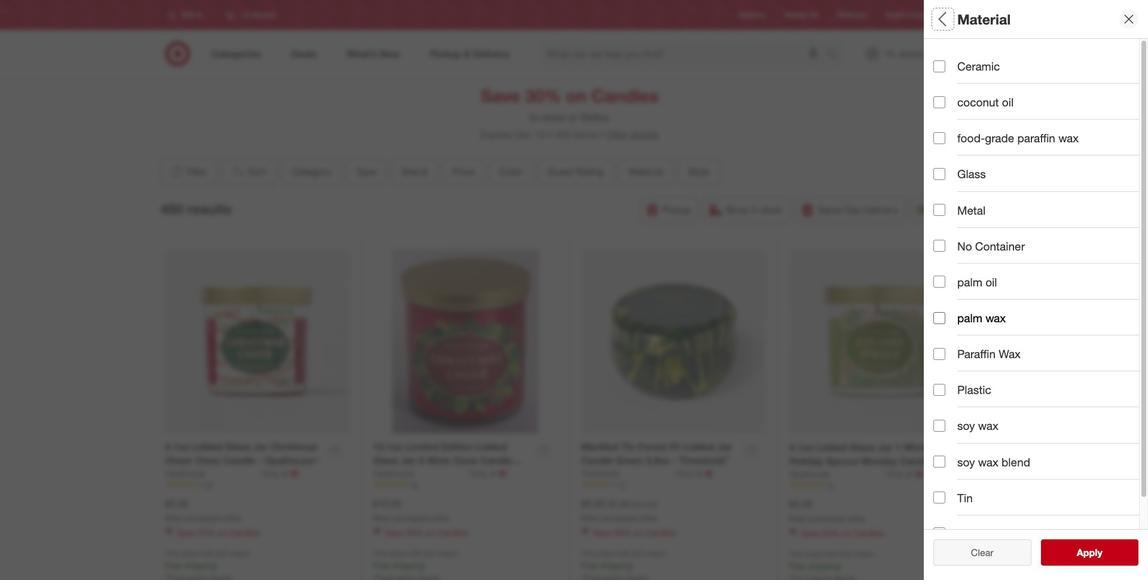 Task type: vqa. For each thing, say whether or not it's contained in the screenshot.
Marbled Tin Forest Fir Lidded Jar Candle Green 5.8oz - Threshold™ link on the right
yes



Task type: locate. For each thing, give the bounding box(es) containing it.
0 horizontal spatial tin
[[622, 441, 635, 453]]

style up pickup
[[688, 166, 710, 178]]

1 vertical spatial 450
[[161, 200, 184, 217]]

limited
[[405, 441, 439, 453]]

category down all filters
[[934, 51, 984, 65]]

circle
[[907, 10, 926, 19]]

- down fir
[[673, 455, 677, 467]]

2 vertical spatial material
[[934, 302, 978, 316]]

dec
[[515, 129, 532, 141]]

0 vertical spatial style button
[[678, 159, 720, 185]]

color button
[[489, 159, 533, 185], [934, 206, 1148, 248]]

candles for marbled tin forest fir lidded jar candle green 5.8oz - threshold™
[[645, 527, 676, 538]]

0 horizontal spatial cheer
[[165, 455, 193, 467]]

0 vertical spatial guest rating button
[[538, 159, 614, 185]]

0 horizontal spatial type button
[[346, 159, 387, 185]]

1 horizontal spatial opalhouse link
[[373, 468, 468, 480]]

1 horizontal spatial $5.00 when purchased online
[[790, 498, 866, 523]]

opalhouse link for clove
[[165, 468, 259, 480]]

opalhouse™
[[264, 455, 319, 467], [459, 468, 514, 480], [790, 469, 844, 481]]

wick inside 4.1oz lidded glass jar 1-wick holiday spruce woodsy candle - opalhouse™
[[904, 442, 927, 453]]

clear inside all filters dialog
[[965, 547, 988, 559]]

1 horizontal spatial oil
[[1002, 95, 1014, 109]]

$10.00
[[373, 498, 402, 510]]

online down 117 'link'
[[222, 514, 241, 523]]

tin down 'include'
[[958, 491, 973, 505]]

fpo/apo button
[[934, 416, 1148, 458]]

- inside marbled tin forest fir lidded jar candle green 5.8oz - threshold™
[[673, 455, 677, 467]]

guest rating down the 450 items
[[548, 166, 604, 178]]

at up 75 link
[[489, 468, 497, 478]]

when inside $5.00 ( $0.86 /ounce ) when purchased online
[[581, 514, 600, 523]]

search
[[822, 49, 851, 61]]

coconut oil
[[958, 95, 1014, 109]]

jar up threshold™
[[718, 441, 732, 453]]

save 30% on candles down the 117
[[177, 527, 260, 538]]

price button down expires on the top left
[[442, 159, 484, 185]]

tin up green
[[622, 441, 635, 453]]

1 horizontal spatial style
[[934, 344, 961, 358]]

1 vertical spatial christmas
[[373, 468, 420, 480]]

wax right paraffin on the bottom of the page
[[999, 347, 1021, 361]]

brand inside all filters dialog
[[934, 135, 966, 149]]

only at ¬ down '1-'
[[887, 468, 923, 480]]

1 horizontal spatial 4.1oz
[[790, 442, 814, 453]]

$5.00 when purchased online
[[165, 498, 241, 523], [790, 498, 866, 523]]

No Container checkbox
[[934, 240, 946, 252]]

1 vertical spatial results
[[1084, 547, 1115, 559]]

color down expires dec 13
[[499, 166, 523, 178]]

candles down )
[[645, 527, 676, 538]]

cheer inside 4.1oz lidded glass jar christmas cheer clove candle - opalhouse™
[[165, 455, 193, 467]]

purchased inside $10.00 when purchased online
[[394, 514, 428, 523]]

palm for palm oil
[[958, 275, 983, 289]]

orders for candle
[[230, 549, 250, 558]]

jar
[[254, 441, 268, 453], [718, 441, 732, 453], [878, 442, 893, 453], [401, 455, 416, 467]]

on for 4.1oz lidded glass jar 1-wick holiday spruce woodsy candle - opalhouse™
[[842, 528, 851, 538]]

results down filter
[[187, 200, 232, 217]]

oil for coconut oil
[[1002, 95, 1014, 109]]

0 horizontal spatial $5.00 when purchased online
[[165, 498, 241, 523]]

$5.00 when purchased online for holiday
[[790, 498, 866, 523]]

0 vertical spatial results
[[187, 200, 232, 217]]

day
[[845, 204, 861, 216]]

450 down filter button at the top left of page
[[161, 200, 184, 217]]

2 clove from the left
[[453, 455, 478, 467]]

palm right palm wax checkbox
[[958, 311, 983, 325]]

color inside all filters dialog
[[934, 219, 963, 232]]

opalhouse link up 71 at the right of the page
[[790, 468, 884, 480]]

$35 for green
[[632, 549, 644, 558]]

0 vertical spatial type
[[934, 93, 959, 107]]

1 palm from the top
[[958, 275, 983, 289]]

4.1oz lidded glass jar christmas cheer clove candle - opalhouse™ image
[[165, 249, 349, 433], [165, 249, 349, 433]]

store left or
[[542, 111, 566, 123]]

store right in on the top
[[761, 204, 783, 216]]

save for 4.1oz lidded glass jar christmas cheer clove candle - opalhouse™
[[177, 527, 195, 538]]

0 horizontal spatial guest rating button
[[538, 159, 614, 185]]

price button down paraffin at the top right of page
[[934, 164, 1148, 206]]

in-
[[530, 111, 542, 123]]

1 vertical spatial guest
[[934, 261, 966, 274]]

candle down '1-'
[[900, 455, 932, 467]]

candles
[[592, 85, 659, 106], [229, 527, 260, 538], [437, 527, 468, 538], [645, 527, 676, 538], [854, 528, 884, 538]]

purchased down the 117
[[186, 514, 220, 523]]

online for holiday
[[846, 514, 866, 523]]

when for 15.1oz limited edition lidded glass jar 2-wick clove candle christmas cheer - opalhouse™
[[373, 514, 392, 523]]

see
[[1065, 547, 1082, 559]]

15.1oz limited edition lidded glass jar 2-wick clove candle christmas cheer - opalhouse™ link
[[373, 440, 529, 480]]

opalhouse up 75
[[373, 468, 414, 478]]

cheer
[[165, 455, 193, 467], [423, 468, 450, 480]]

filters
[[954, 11, 991, 27]]

1 horizontal spatial opalhouse™
[[459, 468, 514, 480]]

opalhouse™ up 117 'link'
[[264, 455, 319, 467]]

4.1oz for 4.1oz lidded glass jar christmas cheer clove candle - opalhouse™
[[165, 441, 189, 453]]

30% down $5.00 ( $0.86 /ounce ) when purchased online
[[614, 527, 631, 538]]

1 vertical spatial soy
[[958, 455, 975, 469]]

soy for soy wax
[[958, 419, 975, 433]]

rating
[[576, 166, 604, 178], [969, 261, 1004, 274]]

¬ for 4.1oz lidded glass jar 1-wick holiday spruce woodsy candle - opalhouse™
[[916, 468, 923, 480]]

0 vertical spatial brand
[[934, 135, 966, 149]]

soy right soy wax checkbox
[[958, 419, 975, 433]]

save
[[481, 85, 520, 106], [177, 527, 195, 538], [385, 527, 404, 538], [593, 527, 612, 538], [802, 528, 820, 538]]

1 vertical spatial wick
[[428, 455, 450, 467]]

0 horizontal spatial category button
[[281, 159, 341, 185]]

all
[[991, 547, 1000, 559]]

4.1oz lidded glass jar christmas cheer clove candle - opalhouse™
[[165, 441, 319, 467]]

*
[[216, 560, 219, 570], [424, 560, 427, 570], [632, 560, 635, 570], [840, 561, 843, 571]]

$5.00 when purchased online down 71 at the right of the page
[[790, 498, 866, 523]]

30% up 'in-'
[[525, 85, 561, 106]]

only at ¬ for 5.8oz
[[677, 468, 713, 480]]

* for green
[[632, 560, 635, 570]]

- up 117 'link'
[[258, 455, 262, 467]]

color down shipping
[[934, 219, 963, 232]]

guest rating inside all filters dialog
[[934, 261, 1004, 274]]

$5.00 for 4.1oz lidded glass jar 1-wick holiday spruce woodsy candle - opalhouse™
[[790, 498, 813, 510]]

container
[[976, 239, 1025, 253]]

material dialog
[[924, 0, 1148, 580]]

4.1oz
[[165, 441, 189, 453], [790, 442, 814, 453]]

christmas up 117 'link'
[[271, 441, 318, 453]]

oil down no container
[[986, 275, 997, 289]]

purchased down $10.00
[[394, 514, 428, 523]]

soy right soy wax blend option
[[958, 455, 975, 469]]

lidded up threshold™
[[684, 441, 715, 453]]

0 horizontal spatial guest rating
[[548, 166, 604, 178]]

with for holiday
[[825, 549, 839, 558]]

0 horizontal spatial color button
[[489, 159, 533, 185]]

results
[[187, 200, 232, 217], [1084, 547, 1115, 559]]

30% down the 117
[[198, 527, 215, 538]]

coconut oil checkbox
[[934, 96, 946, 108]]

clove down the edition
[[453, 455, 478, 467]]

material inside all filters dialog
[[934, 302, 978, 316]]

only ships with $35 orders for holiday
[[790, 549, 875, 558]]

on down /ounce
[[634, 527, 643, 538]]

free shipping * for 4.1oz lidded glass jar 1-wick holiday spruce woodsy candle - opalhouse™
[[790, 561, 843, 571]]

wick inside 15.1oz limited edition lidded glass jar 2-wick clove candle christmas cheer - opalhouse™
[[428, 455, 450, 467]]

- down the edition
[[453, 468, 457, 480]]

on down 71 link
[[842, 528, 851, 538]]

save 30% on candles down $10.00 when purchased online
[[385, 527, 468, 538]]

guest up palm oil 'option'
[[934, 261, 966, 274]]

glass inside 4.1oz lidded glass jar christmas cheer clove candle - opalhouse™
[[225, 441, 251, 453]]

1 horizontal spatial category
[[934, 51, 984, 65]]

at for clove
[[489, 468, 497, 478]]

opalhouse link for holiday
[[790, 468, 884, 480]]

opalhouse™ inside 15.1oz limited edition lidded glass jar 2-wick clove candle christmas cheer - opalhouse™
[[459, 468, 514, 480]]

candles down 117 'link'
[[229, 527, 260, 538]]

¬ for 4.1oz lidded glass jar christmas cheer clove candle - opalhouse™
[[291, 468, 299, 480]]

at up 117 'link'
[[281, 468, 288, 478]]

wax left blend
[[978, 455, 999, 469]]

1 horizontal spatial christmas
[[373, 468, 420, 480]]

0 vertical spatial tin
[[622, 441, 635, 453]]

1 horizontal spatial store
[[761, 204, 783, 216]]

opalhouse link up 75
[[373, 468, 468, 480]]

opalhouse link for 2-
[[373, 468, 468, 480]]

glass up woodsy
[[850, 442, 875, 453]]

0 horizontal spatial oil
[[986, 275, 997, 289]]

0 vertical spatial store
[[542, 111, 566, 123]]

opalhouse link up the 117
[[165, 468, 259, 480]]

0 vertical spatial guest rating
[[548, 166, 604, 178]]

glass inside 4.1oz lidded glass jar 1-wick holiday spruce woodsy candle - opalhouse™
[[850, 442, 875, 453]]

free
[[165, 560, 182, 570], [373, 560, 390, 570], [581, 560, 598, 570], [790, 561, 806, 571]]

deals
[[934, 386, 964, 400]]

style down palm wax checkbox
[[934, 344, 961, 358]]

jar up 117 'link'
[[254, 441, 268, 453]]

soy wax
[[958, 419, 999, 433]]

online down 75 link
[[430, 514, 449, 523]]

purchased for clove
[[186, 514, 220, 523]]

0 vertical spatial type button
[[934, 81, 1148, 123]]

opalhouse down holiday
[[790, 469, 830, 479]]

1 horizontal spatial style button
[[934, 332, 1148, 374]]

candle inside 4.1oz lidded glass jar 1-wick holiday spruce woodsy candle - opalhouse™
[[900, 455, 932, 467]]

0 vertical spatial category button
[[934, 39, 1148, 81]]

1 soy from the top
[[958, 419, 975, 433]]

marbled tin forest fir lidded jar candle green 5.8oz - threshold™ image
[[581, 249, 766, 433], [581, 249, 766, 433]]

jar left '1-'
[[878, 442, 893, 453]]

save 30% on candles for wick
[[385, 527, 468, 538]]

- inside 4.1oz lidded glass jar 1-wick holiday spruce woodsy candle - opalhouse™
[[935, 455, 939, 467]]

only ships with $35 orders for candle
[[581, 549, 667, 558]]

with
[[201, 549, 214, 558], [409, 549, 422, 558], [617, 549, 630, 558], [825, 549, 839, 558]]

purchased inside $5.00 ( $0.86 /ounce ) when purchased online
[[602, 514, 636, 523]]

1 vertical spatial cheer
[[423, 468, 450, 480]]

candles down 71 link
[[854, 528, 884, 538]]

oil for palm oil
[[986, 275, 997, 289]]

on
[[566, 85, 587, 106], [217, 527, 227, 538], [425, 527, 435, 538], [634, 527, 643, 538], [842, 528, 851, 538]]

clear for clear
[[971, 547, 994, 559]]

opalhouse™ down the edition
[[459, 468, 514, 480]]

opalhouse™ down holiday
[[790, 469, 844, 481]]

17
[[619, 480, 626, 489]]

2 clear from the left
[[971, 547, 994, 559]]

glass down the 15.1oz on the bottom left of page
[[373, 455, 399, 467]]

opalhouse up the 117
[[165, 468, 206, 478]]

material
[[958, 11, 1011, 27], [629, 166, 663, 178], [934, 302, 978, 316]]

rating down items
[[576, 166, 604, 178]]

same
[[817, 204, 842, 216]]

at for 5.8oz
[[696, 468, 703, 478]]

glass right glass checkbox
[[958, 167, 986, 181]]

online down /ounce
[[638, 514, 657, 523]]

0 horizontal spatial opalhouse™
[[264, 455, 319, 467]]

weekly ad link
[[785, 10, 819, 20]]

at down threshold™
[[696, 468, 703, 478]]

price
[[452, 166, 474, 178], [934, 177, 962, 191]]

117 link
[[165, 480, 349, 490]]

oil right coconut
[[1002, 95, 1014, 109]]

1 horizontal spatial wick
[[904, 442, 927, 453]]

Wax checkbox
[[934, 528, 946, 540]]

lidded up the 117
[[192, 441, 223, 453]]

results for see results
[[1084, 547, 1115, 559]]

candle inside 15.1oz limited edition lidded glass jar 2-wick clove candle christmas cheer - opalhouse™
[[481, 455, 513, 467]]

delivery
[[864, 204, 898, 216]]

15.1oz limited edition lidded glass jar 2-wick clove candle christmas cheer - opalhouse™
[[373, 441, 514, 480]]

0 vertical spatial guest
[[548, 166, 573, 178]]

shipping for marbled tin forest fir lidded jar candle green 5.8oz - threshold™
[[600, 560, 632, 570]]

category right sort
[[292, 166, 331, 178]]

1 horizontal spatial results
[[1084, 547, 1115, 559]]

$5.00
[[165, 498, 188, 510], [581, 498, 605, 510], [790, 498, 813, 510]]

only at ¬ down the edition
[[470, 468, 507, 480]]

0 horizontal spatial 450
[[161, 200, 184, 217]]

1 vertical spatial type button
[[346, 159, 387, 185]]

tin inside marbled tin forest fir lidded jar candle green 5.8oz - threshold™
[[622, 441, 635, 453]]

purchased down 71 at the right of the page
[[810, 514, 844, 523]]

1 clear from the left
[[965, 547, 988, 559]]

opalhouse
[[165, 468, 206, 478], [373, 468, 414, 478], [790, 469, 830, 479]]

0 vertical spatial 450
[[555, 129, 571, 141]]

guest rating button
[[538, 159, 614, 185], [934, 248, 1148, 290]]

1 vertical spatial guest rating button
[[934, 248, 1148, 290]]

0 horizontal spatial rating
[[576, 166, 604, 178]]

see results button
[[1041, 540, 1139, 566]]

30%
[[525, 85, 561, 106], [198, 527, 215, 538], [406, 527, 423, 538], [614, 527, 631, 538], [822, 528, 840, 538]]

0 horizontal spatial store
[[542, 111, 566, 123]]

orders for wick
[[438, 549, 458, 558]]

style button
[[678, 159, 720, 185], [934, 332, 1148, 374]]

wax up clear all
[[958, 527, 980, 541]]

1 vertical spatial palm
[[958, 311, 983, 325]]

online down 71 link
[[846, 514, 866, 523]]

find stores
[[945, 10, 981, 19]]

- up 'include out of stock' option
[[935, 455, 939, 467]]

shipping
[[184, 560, 216, 570], [392, 560, 424, 570], [600, 560, 632, 570], [809, 561, 840, 571]]

candles down $10.00 when purchased online
[[437, 527, 468, 538]]

of
[[1018, 468, 1027, 482]]

only at ¬ down threshold™
[[677, 468, 713, 480]]

christmas inside 15.1oz limited edition lidded glass jar 2-wick clove candle christmas cheer - opalhouse™
[[373, 468, 420, 480]]

plastic
[[958, 383, 992, 397]]

2 horizontal spatial opalhouse™
[[790, 469, 844, 481]]

1 vertical spatial rating
[[969, 261, 1004, 274]]

1 horizontal spatial guest rating button
[[934, 248, 1148, 290]]

marbled
[[581, 441, 619, 453]]

sort button
[[221, 159, 277, 185]]

ships for 4.1oz lidded glass jar 1-wick holiday spruce woodsy candle - opalhouse™
[[806, 549, 823, 558]]

30% down $10.00 when purchased online
[[406, 527, 423, 538]]

1 clove from the left
[[195, 455, 221, 467]]

candles up online
[[592, 85, 659, 106]]

rating up palm oil
[[969, 261, 1004, 274]]

only at ¬ for -
[[262, 468, 299, 480]]

0 horizontal spatial brand
[[402, 166, 427, 178]]

4.1oz for 4.1oz lidded glass jar 1-wick holiday spruce woodsy candle - opalhouse™
[[790, 442, 814, 453]]

shipping for 4.1oz lidded glass jar 1-wick holiday spruce woodsy candle - opalhouse™
[[809, 561, 840, 571]]

christmas
[[271, 441, 318, 453], [373, 468, 420, 480]]

when inside $10.00 when purchased online
[[373, 514, 392, 523]]

redcard link
[[838, 10, 866, 20]]

¬ for 15.1oz limited edition lidded glass jar 2-wick clove candle christmas cheer - opalhouse™
[[499, 468, 507, 480]]

style inside all filters dialog
[[934, 344, 961, 358]]

with for clove
[[201, 549, 214, 558]]

guest rating
[[548, 166, 604, 178], [934, 261, 1004, 274]]

$5.00 inside $5.00 ( $0.86 /ounce ) when purchased online
[[581, 498, 605, 510]]

color
[[499, 166, 523, 178], [934, 219, 963, 232]]

only ships with $35 orders
[[165, 549, 250, 558], [373, 549, 458, 558], [581, 549, 667, 558], [790, 549, 875, 558]]

0 vertical spatial wax
[[999, 347, 1021, 361]]

purchased down $0.86
[[602, 514, 636, 523]]

1 horizontal spatial brand
[[934, 135, 966, 149]]

candle up 117 'link'
[[223, 455, 255, 467]]

1 horizontal spatial type
[[934, 93, 959, 107]]

0 vertical spatial rating
[[576, 166, 604, 178]]

soy for soy wax blend
[[958, 455, 975, 469]]

71 link
[[790, 480, 974, 491]]

1 vertical spatial tin
[[958, 491, 973, 505]]

save 30% on candles down $5.00 ( $0.86 /ounce ) when purchased online
[[593, 527, 676, 538]]

store inside button
[[761, 204, 783, 216]]

online inside $10.00 when purchased online
[[430, 514, 449, 523]]

offer details button
[[597, 128, 659, 142]]

glass
[[958, 167, 986, 181], [225, 441, 251, 453], [850, 442, 875, 453], [373, 455, 399, 467]]

results for 450 results
[[187, 200, 232, 217]]

$5.00 when purchased online down the 117
[[165, 498, 241, 523]]

¬
[[291, 468, 299, 480], [499, 468, 507, 480], [705, 468, 713, 480], [916, 468, 923, 480]]

0 vertical spatial material
[[958, 11, 1011, 27]]

1 horizontal spatial 450
[[555, 129, 571, 141]]

2 horizontal spatial opalhouse
[[790, 469, 830, 479]]

category
[[934, 51, 984, 65], [292, 166, 331, 178]]

candle up threshold
[[581, 455, 613, 467]]

0 vertical spatial style
[[688, 166, 710, 178]]

0 vertical spatial oil
[[1002, 95, 1014, 109]]

glass up 117 'link'
[[225, 441, 251, 453]]

1 vertical spatial wax
[[958, 527, 980, 541]]

4.1oz inside 4.1oz lidded glass jar 1-wick holiday spruce woodsy candle - opalhouse™
[[790, 442, 814, 453]]

save for 15.1oz limited edition lidded glass jar 2-wick clove candle christmas cheer - opalhouse™
[[385, 527, 404, 538]]

purchased for holiday
[[810, 514, 844, 523]]

clove up the 117
[[195, 455, 221, 467]]

soy wax blend
[[958, 455, 1031, 469]]

shop in store
[[726, 204, 783, 216]]

/ounce
[[630, 499, 656, 509]]

jar left 2-
[[401, 455, 416, 467]]

jar inside 4.1oz lidded glass jar 1-wick holiday spruce woodsy candle - opalhouse™
[[878, 442, 893, 453]]

results inside 'button'
[[1084, 547, 1115, 559]]

0 horizontal spatial category
[[292, 166, 331, 178]]

at up 71 link
[[906, 469, 913, 479]]

1 horizontal spatial wax
[[999, 347, 1021, 361]]

save 30% on candles
[[177, 527, 260, 538], [385, 527, 468, 538], [593, 527, 676, 538], [802, 528, 884, 538]]

when for 4.1oz lidded glass jar christmas cheer clove candle - opalhouse™
[[165, 514, 184, 523]]

on down 117 'link'
[[217, 527, 227, 538]]

0 horizontal spatial wax
[[958, 527, 980, 541]]

ships for 4.1oz lidded glass jar christmas cheer clove candle - opalhouse™
[[182, 549, 199, 558]]

0 vertical spatial wick
[[904, 442, 927, 453]]

0 horizontal spatial christmas
[[271, 441, 318, 453]]

0 horizontal spatial opalhouse
[[165, 468, 206, 478]]

0 horizontal spatial clove
[[195, 455, 221, 467]]

at for -
[[281, 468, 288, 478]]

lidded inside 4.1oz lidded glass jar 1-wick holiday spruce woodsy candle - opalhouse™
[[816, 442, 847, 453]]

offer details
[[607, 129, 659, 141]]

opalhouse for holiday
[[790, 469, 830, 479]]

0 horizontal spatial type
[[356, 166, 377, 178]]

0 vertical spatial color
[[499, 166, 523, 178]]

free shipping * for 4.1oz lidded glass jar christmas cheer clove candle - opalhouse™
[[165, 560, 219, 570]]

clove
[[195, 455, 221, 467], [453, 455, 478, 467]]

clove inside 15.1oz limited edition lidded glass jar 2-wick clove candle christmas cheer - opalhouse™
[[453, 455, 478, 467]]

brand button
[[934, 123, 1148, 164], [391, 159, 438, 185]]

- inside 15.1oz limited edition lidded glass jar 2-wick clove candle christmas cheer - opalhouse™
[[453, 468, 457, 480]]

Tin checkbox
[[934, 492, 946, 504]]

2 soy from the top
[[958, 455, 975, 469]]

christmas down the 15.1oz on the bottom left of page
[[373, 468, 420, 480]]

out
[[998, 468, 1014, 482]]

1 vertical spatial store
[[761, 204, 783, 216]]

glass inside 15.1oz limited edition lidded glass jar 2-wick clove candle christmas cheer - opalhouse™
[[373, 455, 399, 467]]

0 vertical spatial christmas
[[271, 441, 318, 453]]

on down $10.00 when purchased online
[[425, 527, 435, 538]]

2 palm from the top
[[958, 311, 983, 325]]

lidded right the edition
[[476, 441, 507, 453]]

target
[[886, 10, 905, 19]]

wax
[[1059, 131, 1079, 145], [986, 311, 1006, 325], [978, 419, 999, 433], [978, 455, 999, 469]]

online for 2-
[[430, 514, 449, 523]]

on for 15.1oz limited edition lidded glass jar 2-wick clove candle christmas cheer - opalhouse™
[[425, 527, 435, 538]]

clear inside material dialog
[[971, 547, 994, 559]]

0 vertical spatial palm
[[958, 275, 983, 289]]

$35 for spruce
[[840, 549, 852, 558]]

cheer inside 15.1oz limited edition lidded glass jar 2-wick clove candle christmas cheer - opalhouse™
[[423, 468, 450, 480]]

candle up 75 link
[[481, 455, 513, 467]]

4.1oz inside 4.1oz lidded glass jar christmas cheer clove candle - opalhouse™
[[165, 441, 189, 453]]

save 30% on candles in-store or online
[[481, 85, 659, 123]]

0 vertical spatial soy
[[958, 419, 975, 433]]

* for spruce
[[840, 561, 843, 571]]

2 horizontal spatial $5.00
[[790, 498, 813, 510]]

1 vertical spatial color button
[[934, 206, 1148, 248]]

1 vertical spatial color
[[934, 219, 963, 232]]

at for woodsy
[[906, 469, 913, 479]]

450 results
[[161, 200, 232, 217]]

0 horizontal spatial results
[[187, 200, 232, 217]]

online
[[580, 111, 610, 123]]

1 vertical spatial guest rating
[[934, 261, 1004, 274]]

free shipping * for marbled tin forest fir lidded jar candle green 5.8oz - threshold™
[[581, 560, 635, 570]]

1 horizontal spatial clove
[[453, 455, 478, 467]]

only at ¬ for clove
[[470, 468, 507, 480]]

at
[[281, 468, 288, 478], [489, 468, 497, 478], [696, 468, 703, 478], [906, 469, 913, 479]]

results right the see
[[1084, 547, 1115, 559]]

shipping for 4.1oz lidded glass jar christmas cheer clove candle - opalhouse™
[[184, 560, 216, 570]]

1 horizontal spatial guest
[[934, 261, 966, 274]]

1 vertical spatial category
[[292, 166, 331, 178]]

wax up paraffin wax
[[986, 311, 1006, 325]]

)
[[656, 499, 658, 509]]

0 horizontal spatial price
[[452, 166, 474, 178]]

30% down 71 at the right of the page
[[822, 528, 840, 538]]

save for marbled tin forest fir lidded jar candle green 5.8oz - threshold™
[[593, 527, 612, 538]]

candles for 15.1oz limited edition lidded glass jar 2-wick clove candle christmas cheer - opalhouse™
[[437, 527, 468, 538]]

guest down the 450 items
[[548, 166, 573, 178]]

guest rating up palm oil
[[934, 261, 1004, 274]]

1 horizontal spatial tin
[[958, 491, 973, 505]]

1 horizontal spatial cheer
[[423, 468, 450, 480]]

on up or
[[566, 85, 587, 106]]

save 30% on candles down 71 at the right of the page
[[802, 528, 884, 538]]

palm wax checkbox
[[934, 312, 946, 324]]

450 down or
[[555, 129, 571, 141]]

-
[[258, 455, 262, 467], [673, 455, 677, 467], [935, 455, 939, 467], [453, 468, 457, 480]]

4.1oz lidded glass jar 1-wick holiday spruce woodsy candle - opalhouse™ image
[[790, 249, 974, 434], [790, 249, 974, 434]]

purchased for 2-
[[394, 514, 428, 523]]

include
[[958, 468, 995, 482]]

lidded inside 15.1oz limited edition lidded glass jar 2-wick clove candle christmas cheer - opalhouse™
[[476, 441, 507, 453]]

450
[[555, 129, 571, 141], [161, 200, 184, 217]]

apply button
[[1041, 540, 1139, 566]]

type inside all filters dialog
[[934, 93, 959, 107]]

1 horizontal spatial opalhouse
[[373, 468, 414, 478]]

1 horizontal spatial price
[[934, 177, 962, 191]]

material button
[[619, 159, 673, 185], [934, 290, 1148, 332]]

online for clove
[[222, 514, 241, 523]]

on inside save 30% on candles in-store or online
[[566, 85, 587, 106]]



Task type: describe. For each thing, give the bounding box(es) containing it.
sort
[[248, 166, 266, 178]]

candles for 4.1oz lidded glass jar 1-wick holiday spruce woodsy candle - opalhouse™
[[854, 528, 884, 538]]

1 horizontal spatial brand button
[[934, 123, 1148, 164]]

free for 4.1oz lidded glass jar 1-wick holiday spruce woodsy candle - opalhouse™
[[790, 561, 806, 571]]

marbled tin forest fir lidded jar candle green 5.8oz - threshold™
[[581, 441, 732, 467]]

same day delivery
[[817, 204, 898, 216]]

orders for spruce
[[854, 549, 875, 558]]

palm oil checkbox
[[934, 276, 946, 288]]

* for candle
[[216, 560, 219, 570]]

450 items
[[555, 129, 597, 141]]

weekly ad
[[785, 10, 819, 19]]

see results
[[1065, 547, 1115, 559]]

1 vertical spatial material button
[[934, 290, 1148, 332]]

marbled tin forest fir lidded jar candle green 5.8oz - threshold™ link
[[581, 440, 738, 468]]

paraffin wax
[[958, 347, 1021, 361]]

jar inside 4.1oz lidded glass jar christmas cheer clove candle - opalhouse™
[[254, 441, 268, 453]]

13
[[535, 129, 546, 141]]

Include out of stock checkbox
[[934, 469, 946, 481]]

Glass checkbox
[[934, 168, 946, 180]]

1 horizontal spatial color button
[[934, 206, 1148, 248]]

Paraffin Wax checkbox
[[934, 348, 946, 360]]

opalhouse™ inside 4.1oz lidded glass jar christmas cheer clove candle - opalhouse™
[[264, 455, 319, 467]]

save 30% on candles for spruce
[[802, 528, 884, 538]]

30% for 15.1oz limited edition lidded glass jar 2-wick clove candle christmas cheer - opalhouse™
[[406, 527, 423, 538]]

Plastic checkbox
[[934, 384, 946, 396]]

items
[[574, 129, 597, 141]]

clear all
[[965, 547, 1000, 559]]

30% for marbled tin forest fir lidded jar candle green 5.8oz - threshold™
[[614, 527, 631, 538]]

apply
[[1077, 547, 1103, 559]]

jar inside 15.1oz limited edition lidded glass jar 2-wick clove candle christmas cheer - opalhouse™
[[401, 455, 416, 467]]

17 link
[[581, 480, 766, 490]]

christmas inside 4.1oz lidded glass jar christmas cheer clove candle - opalhouse™
[[271, 441, 318, 453]]

2-
[[419, 455, 428, 467]]

shop
[[726, 204, 748, 216]]

find stores link
[[945, 10, 981, 20]]

target circle link
[[886, 10, 926, 20]]

$0.86
[[609, 499, 630, 509]]

4.1oz lidded glass jar 1-wick holiday spruce woodsy candle - opalhouse™ link
[[790, 441, 946, 481]]

guest inside all filters dialog
[[934, 261, 966, 274]]

expires dec 13
[[481, 129, 546, 141]]

opalhouse™ inside 4.1oz lidded glass jar 1-wick holiday spruce woodsy candle - opalhouse™
[[790, 469, 844, 481]]

filter
[[186, 166, 207, 178]]

wax for soy wax
[[978, 419, 999, 433]]

orders for green
[[646, 549, 667, 558]]

Metal checkbox
[[934, 204, 946, 216]]

30% for 4.1oz lidded glass jar 1-wick holiday spruce woodsy candle - opalhouse™
[[822, 528, 840, 538]]

free for 4.1oz lidded glass jar christmas cheer clove candle - opalhouse™
[[165, 560, 182, 570]]

wax for soy wax blend
[[978, 455, 999, 469]]

0 horizontal spatial guest
[[548, 166, 573, 178]]

details
[[631, 129, 659, 141]]

free for 15.1oz limited edition lidded glass jar 2-wick clove candle christmas cheer - opalhouse™
[[373, 560, 390, 570]]

registry
[[739, 10, 766, 19]]

or
[[568, 111, 578, 123]]

no container
[[958, 239, 1025, 253]]

save 30% on candles for green
[[593, 527, 676, 538]]

1 vertical spatial category button
[[281, 159, 341, 185]]

only ships with $35 orders for 2-
[[373, 549, 458, 558]]

lidded inside 4.1oz lidded glass jar christmas cheer clove candle - opalhouse™
[[192, 441, 223, 453]]

target circle
[[886, 10, 926, 19]]

offer
[[607, 129, 628, 141]]

opalhouse for clove
[[165, 468, 206, 478]]

palm wax
[[958, 311, 1006, 325]]

clear all button
[[934, 540, 1032, 566]]

only at ¬ for woodsy
[[887, 468, 923, 480]]

$35 for wick
[[424, 549, 436, 558]]

find
[[945, 10, 959, 19]]

15.1oz
[[373, 441, 403, 453]]

store inside save 30% on candles in-store or online
[[542, 111, 566, 123]]

ships for marbled tin forest fir lidded jar candle green 5.8oz - threshold™
[[598, 549, 615, 558]]

food-grade paraffin wax
[[958, 131, 1079, 145]]

save inside save 30% on candles in-store or online
[[481, 85, 520, 106]]

candles for 4.1oz lidded glass jar christmas cheer clove candle - opalhouse™
[[229, 527, 260, 538]]

stores
[[961, 10, 981, 19]]

0 horizontal spatial brand button
[[391, 159, 438, 185]]

free for marbled tin forest fir lidded jar candle green 5.8oz - threshold™
[[581, 560, 598, 570]]

* for wick
[[424, 560, 427, 570]]

pickup button
[[640, 197, 699, 223]]

shipping button
[[911, 197, 979, 223]]

4.1oz lidded glass jar 1-wick holiday spruce woodsy candle - opalhouse™
[[790, 442, 939, 481]]

no
[[958, 239, 972, 253]]

wax right paraffin at the top right of page
[[1059, 131, 1079, 145]]

tin inside material dialog
[[958, 491, 973, 505]]

$5.00 for 4.1oz lidded glass jar christmas cheer clove candle - opalhouse™
[[165, 498, 188, 510]]

1 horizontal spatial category button
[[934, 39, 1148, 81]]

when for 4.1oz lidded glass jar 1-wick holiday spruce woodsy candle - opalhouse™
[[790, 514, 808, 523]]

paraffin
[[1018, 131, 1056, 145]]

- inside 4.1oz lidded glass jar christmas cheer clove candle - opalhouse™
[[258, 455, 262, 467]]

paraffin
[[958, 347, 996, 361]]

expires
[[481, 129, 512, 141]]

15.1oz limited edition lidded glass jar 2-wick clove candle christmas cheer - opalhouse™ image
[[373, 249, 557, 433]]

save for 4.1oz lidded glass jar 1-wick holiday spruce woodsy candle - opalhouse™
[[802, 528, 820, 538]]

edition
[[442, 441, 474, 453]]

glass inside material dialog
[[958, 167, 986, 181]]

search button
[[822, 41, 851, 69]]

spruce
[[826, 455, 859, 467]]

woodsy
[[861, 455, 897, 467]]

same day delivery button
[[795, 197, 906, 223]]

30% inside save 30% on candles in-store or online
[[525, 85, 561, 106]]

stock
[[1031, 468, 1058, 482]]

lidded inside marbled tin forest fir lidded jar candle green 5.8oz - threshold™
[[684, 441, 715, 453]]

Ceramic checkbox
[[934, 60, 946, 72]]

food-grade paraffin wax checkbox
[[934, 132, 946, 144]]

soy wax checkbox
[[934, 420, 946, 432]]

soy wax blend checkbox
[[934, 456, 946, 468]]

clear button
[[934, 540, 1032, 566]]

forest
[[638, 441, 667, 453]]

$5.00 when purchased online for clove
[[165, 498, 241, 523]]

ad
[[810, 10, 819, 19]]

clove inside 4.1oz lidded glass jar christmas cheer clove candle - opalhouse™
[[195, 455, 221, 467]]

candles inside save 30% on candles in-store or online
[[592, 85, 659, 106]]

threshold™
[[679, 455, 731, 467]]

0 horizontal spatial color
[[499, 166, 523, 178]]

all
[[934, 11, 950, 27]]

coconut
[[958, 95, 999, 109]]

What can we help you find? suggestions appear below search field
[[539, 41, 830, 67]]

rating inside all filters dialog
[[969, 261, 1004, 274]]

material inside dialog
[[958, 11, 1011, 27]]

holiday
[[790, 455, 824, 467]]

include out of stock
[[958, 468, 1058, 482]]

$5.00 for marbled tin forest fir lidded jar candle green 5.8oz - threshold™
[[581, 498, 605, 510]]

(
[[607, 499, 609, 509]]

0 horizontal spatial price button
[[442, 159, 484, 185]]

450 for 450 items
[[555, 129, 571, 141]]

filter button
[[161, 159, 216, 185]]

candle inside 4.1oz lidded glass jar christmas cheer clove candle - opalhouse™
[[223, 455, 255, 467]]

threshold link
[[581, 468, 674, 480]]

grade
[[985, 131, 1015, 145]]

only ships with $35 orders for clove
[[165, 549, 250, 558]]

0 horizontal spatial style button
[[678, 159, 720, 185]]

$35 for candle
[[216, 549, 228, 558]]

food-
[[958, 131, 985, 145]]

opalhouse for 2-
[[373, 468, 414, 478]]

redcard
[[838, 10, 866, 19]]

71
[[827, 481, 835, 490]]

jar inside marbled tin forest fir lidded jar candle green 5.8oz - threshold™
[[718, 441, 732, 453]]

450 for 450 results
[[161, 200, 184, 217]]

online inside $5.00 ( $0.86 /ounce ) when purchased online
[[638, 514, 657, 523]]

0 vertical spatial material button
[[619, 159, 673, 185]]

in
[[751, 204, 759, 216]]

weekly
[[785, 10, 808, 19]]

wax for palm wax
[[986, 311, 1006, 325]]

1 horizontal spatial price button
[[934, 164, 1148, 206]]

palm for palm wax
[[958, 311, 983, 325]]

candle inside marbled tin forest fir lidded jar candle green 5.8oz - threshold™
[[581, 455, 613, 467]]

with for 2-
[[409, 549, 422, 558]]

threshold
[[581, 468, 619, 478]]

5.8oz
[[646, 455, 670, 467]]

1 vertical spatial brand
[[402, 166, 427, 178]]

shop in store button
[[704, 197, 791, 223]]

on for 4.1oz lidded glass jar christmas cheer clove candle - opalhouse™
[[217, 527, 227, 538]]

save 30% on candles for candle
[[177, 527, 260, 538]]

free shipping * for 15.1oz limited edition lidded glass jar 2-wick clove candle christmas cheer - opalhouse™
[[373, 560, 427, 570]]

green
[[616, 455, 644, 467]]

ships for 15.1oz limited edition lidded glass jar 2-wick clove candle christmas cheer - opalhouse™
[[390, 549, 407, 558]]

category inside all filters dialog
[[934, 51, 984, 65]]

all filters dialog
[[924, 0, 1148, 580]]

on for marbled tin forest fir lidded jar candle green 5.8oz - threshold™
[[634, 527, 643, 538]]

pickup
[[662, 204, 691, 216]]

price inside all filters dialog
[[934, 177, 962, 191]]

30% for 4.1oz lidded glass jar christmas cheer clove candle - opalhouse™
[[198, 527, 215, 538]]

with for candle
[[617, 549, 630, 558]]

ceramic
[[958, 59, 1000, 73]]

shipping for 15.1oz limited edition lidded glass jar 2-wick clove candle christmas cheer - opalhouse™
[[392, 560, 424, 570]]

clear for clear all
[[965, 547, 988, 559]]

¬ for marbled tin forest fir lidded jar candle green 5.8oz - threshold™
[[705, 468, 713, 480]]

1 vertical spatial material
[[629, 166, 663, 178]]

$5.00 ( $0.86 /ounce ) when purchased online
[[581, 498, 658, 523]]

1 vertical spatial type
[[356, 166, 377, 178]]



